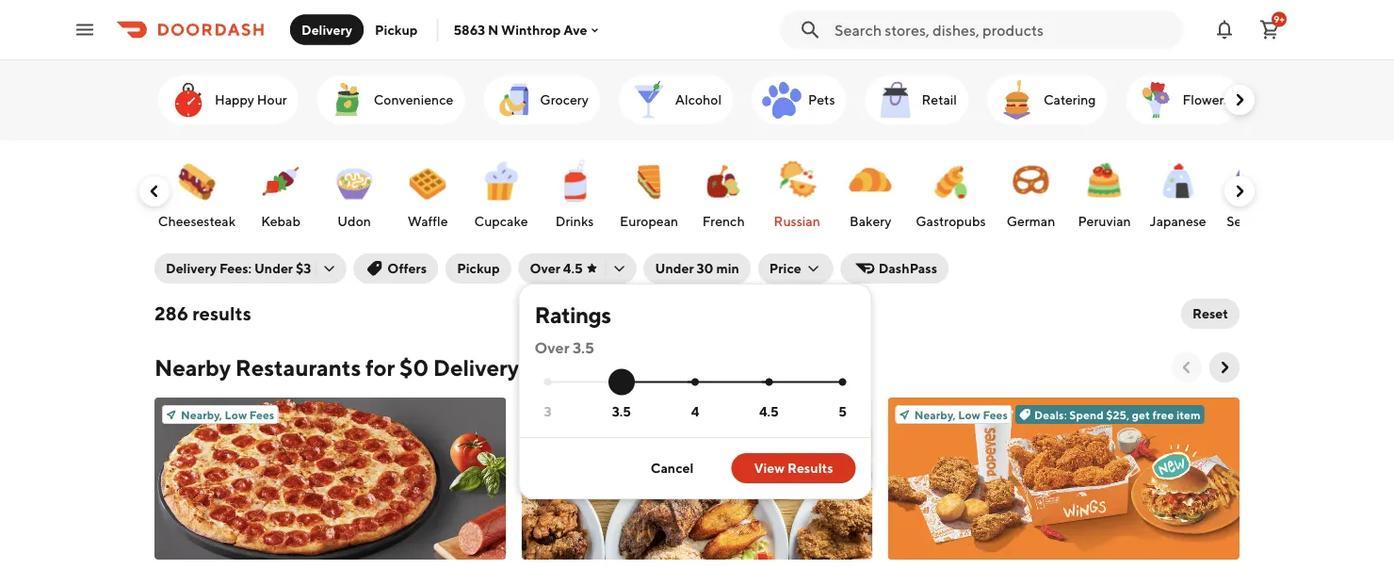 Task type: locate. For each thing, give the bounding box(es) containing it.
3 low from the left
[[959, 408, 981, 421]]

convenience
[[374, 92, 454, 107]]

over inside button
[[530, 261, 561, 276]]

0 horizontal spatial pickup button
[[364, 15, 429, 45]]

fees left until
[[616, 408, 642, 421]]

pickup down cupcake
[[457, 261, 500, 276]]

for
[[366, 354, 395, 381]]

alcohol image
[[627, 77, 672, 123]]

until 5pm: 30% off, up to $14
[[668, 408, 821, 421]]

offers
[[388, 261, 427, 276]]

next button of carousel image right previous button of carousel image
[[1216, 358, 1235, 377]]

5 stars and over image
[[839, 378, 847, 386]]

over up 3 stars and over "image"
[[535, 339, 570, 357]]

previous button of carousel image
[[1178, 358, 1197, 377]]

2 horizontal spatial nearby, low fees
[[915, 408, 1008, 421]]

1 fees from the left
[[250, 408, 275, 421]]

0 vertical spatial 4.5
[[563, 261, 583, 276]]

0 horizontal spatial 3.5
[[573, 339, 595, 357]]

0 vertical spatial over
[[530, 261, 561, 276]]

dashpass
[[879, 261, 938, 276]]

item
[[1177, 408, 1201, 421]]

french
[[703, 213, 746, 229]]

286
[[155, 303, 189, 325]]

delivery up convenience "image"
[[302, 22, 352, 37]]

ave
[[564, 22, 588, 37]]

results
[[788, 460, 834, 476]]

3.5 down ratings
[[573, 339, 595, 357]]

1 horizontal spatial nearby, low fees
[[548, 408, 642, 421]]

2 under from the left
[[656, 261, 694, 276]]

1 nearby, from the left
[[181, 408, 222, 421]]

grocery image
[[491, 77, 536, 123]]

deals: spend $25, get free item
[[1035, 408, 1201, 421]]

1 horizontal spatial low
[[592, 408, 614, 421]]

under left "$3"
[[254, 261, 293, 276]]

1 horizontal spatial pickup
[[457, 261, 500, 276]]

grocery
[[540, 92, 589, 107]]

$3
[[296, 261, 311, 276]]

next button of carousel image
[[1231, 90, 1250, 109], [1231, 182, 1250, 201], [1216, 358, 1235, 377]]

nearby
[[155, 354, 231, 381]]

2 nearby, from the left
[[548, 408, 589, 421]]

0 vertical spatial 3.5
[[573, 339, 595, 357]]

1 vertical spatial 3.5
[[612, 403, 631, 419]]

nearby, low fees down nearby
[[181, 408, 275, 421]]

low right "3"
[[592, 408, 614, 421]]

0 horizontal spatial delivery
[[166, 261, 217, 276]]

9+ button
[[1251, 11, 1289, 49]]

2 horizontal spatial low
[[959, 408, 981, 421]]

delivery
[[302, 22, 352, 37], [166, 261, 217, 276], [433, 354, 519, 381]]

flowers image
[[1134, 77, 1179, 123]]

open menu image
[[74, 18, 96, 41]]

pickup button down cupcake
[[446, 254, 511, 284]]

delivery for delivery
[[302, 22, 352, 37]]

3.5
[[573, 339, 595, 357], [612, 403, 631, 419]]

pets link
[[752, 75, 847, 124]]

fees
[[250, 408, 275, 421], [616, 408, 642, 421], [983, 408, 1008, 421]]

nearby, down nearby
[[181, 408, 222, 421]]

4.5 left to
[[759, 403, 779, 419]]

0 vertical spatial pickup button
[[364, 15, 429, 45]]

1 horizontal spatial under
[[656, 261, 694, 276]]

3.5 left until
[[612, 403, 631, 419]]

pickup
[[375, 22, 418, 37], [457, 261, 500, 276]]

winthrop
[[501, 22, 561, 37]]

0 horizontal spatial nearby,
[[181, 408, 222, 421]]

nearby, down 3 stars and over "image"
[[548, 408, 589, 421]]

flowers link
[[1127, 75, 1242, 124]]

3 stars and over image
[[544, 378, 552, 386]]

catering
[[1044, 92, 1096, 107]]

fees:
[[219, 261, 252, 276]]

low
[[225, 408, 247, 421], [592, 408, 614, 421], [959, 408, 981, 421]]

kebab
[[262, 213, 301, 229]]

1 vertical spatial over
[[535, 339, 570, 357]]

nearby, low fees down 3 stars and over "image"
[[548, 408, 642, 421]]

30%
[[726, 408, 750, 421]]

4.5 up ratings
[[563, 261, 583, 276]]

pickup right delivery button
[[375, 22, 418, 37]]

nearby,
[[181, 408, 222, 421], [548, 408, 589, 421], [915, 408, 956, 421]]

retail image
[[873, 77, 918, 123]]

1 vertical spatial delivery
[[166, 261, 217, 276]]

low down nearby
[[225, 408, 247, 421]]

1 vertical spatial pickup button
[[446, 254, 511, 284]]

next button of carousel image up seafood
[[1231, 182, 1250, 201]]

2 horizontal spatial nearby,
[[915, 408, 956, 421]]

5
[[839, 403, 847, 419]]

pickup button up convenience link
[[364, 15, 429, 45]]

convenience image
[[325, 77, 370, 123]]

low left "deals:"
[[959, 408, 981, 421]]

delivery left fees:
[[166, 261, 217, 276]]

catering image
[[995, 77, 1040, 123]]

4
[[691, 403, 700, 419]]

previous button of carousel image
[[145, 182, 164, 201]]

0 horizontal spatial under
[[254, 261, 293, 276]]

pets image
[[760, 77, 805, 123]]

price button
[[758, 254, 834, 284]]

0 vertical spatial delivery
[[302, 22, 352, 37]]

4.5
[[563, 261, 583, 276], [759, 403, 779, 419]]

30
[[697, 261, 714, 276]]

nearby, right 5
[[915, 408, 956, 421]]

1 horizontal spatial nearby,
[[548, 408, 589, 421]]

results
[[192, 303, 251, 325]]

fees down restaurants
[[250, 408, 275, 421]]

nearby, low fees left "deals:"
[[915, 408, 1008, 421]]

over 4.5 button
[[519, 254, 637, 284]]

5863
[[454, 22, 485, 37]]

n
[[488, 22, 499, 37]]

2 vertical spatial delivery
[[433, 354, 519, 381]]

5pm:
[[697, 408, 724, 421]]

1 horizontal spatial 4.5
[[759, 403, 779, 419]]

1 horizontal spatial fees
[[616, 408, 642, 421]]

nearby, low fees
[[181, 408, 275, 421], [548, 408, 642, 421], [915, 408, 1008, 421]]

pets
[[809, 92, 835, 107]]

1 nearby, low fees from the left
[[181, 408, 275, 421]]

1 vertical spatial pickup
[[457, 261, 500, 276]]

0 horizontal spatial nearby, low fees
[[181, 408, 275, 421]]

happy
[[215, 92, 254, 107]]

0 horizontal spatial low
[[225, 408, 247, 421]]

over
[[530, 261, 561, 276], [535, 339, 570, 357]]

0 horizontal spatial fees
[[250, 408, 275, 421]]

0 vertical spatial pickup
[[375, 22, 418, 37]]

0 horizontal spatial 4.5
[[563, 261, 583, 276]]

cheesesteak
[[159, 213, 236, 229]]

next button of carousel image right flowers
[[1231, 90, 1250, 109]]

2 horizontal spatial fees
[[983, 408, 1008, 421]]

under
[[254, 261, 293, 276], [656, 261, 694, 276]]

delivery right "$0"
[[433, 354, 519, 381]]

delivery inside button
[[302, 22, 352, 37]]

drinks
[[556, 213, 595, 229]]

1 horizontal spatial delivery
[[302, 22, 352, 37]]

pickup button
[[364, 15, 429, 45], [446, 254, 511, 284]]

1 vertical spatial 4.5
[[759, 403, 779, 419]]

over up ratings
[[530, 261, 561, 276]]

russian
[[775, 213, 821, 229]]

0 horizontal spatial pickup
[[375, 22, 418, 37]]

fees left "deals:"
[[983, 408, 1008, 421]]

under left 30
[[656, 261, 694, 276]]



Task type: vqa. For each thing, say whether or not it's contained in the screenshot.
Hour
yes



Task type: describe. For each thing, give the bounding box(es) containing it.
1 horizontal spatial pickup button
[[446, 254, 511, 284]]

cancel button
[[628, 453, 717, 483]]

price
[[770, 261, 802, 276]]

3 nearby, from the left
[[915, 408, 956, 421]]

cupcake
[[475, 213, 529, 229]]

1 low from the left
[[225, 408, 247, 421]]

2 vertical spatial next button of carousel image
[[1216, 358, 1235, 377]]

4.5 inside button
[[563, 261, 583, 276]]

view results button
[[732, 453, 856, 483]]

reset button
[[1182, 299, 1240, 329]]

happy hour link
[[158, 75, 298, 124]]

3 nearby, low fees from the left
[[915, 408, 1008, 421]]

spend
[[1070, 408, 1104, 421]]

to
[[789, 408, 800, 421]]

catering link
[[988, 75, 1108, 124]]

2 nearby, low fees from the left
[[548, 408, 642, 421]]

german
[[1008, 213, 1056, 229]]

up
[[773, 408, 787, 421]]

nearby restaurants for $0 delivery fee
[[155, 354, 563, 381]]

view
[[754, 460, 785, 476]]

bakery
[[851, 213, 892, 229]]

delivery fees: under $3
[[166, 261, 311, 276]]

0 vertical spatial next button of carousel image
[[1231, 90, 1250, 109]]

happy hour
[[215, 92, 287, 107]]

over for over 4.5
[[530, 261, 561, 276]]

2 low from the left
[[592, 408, 614, 421]]

286 results
[[155, 303, 251, 325]]

deals:
[[1035, 408, 1067, 421]]

min
[[717, 261, 740, 276]]

under 30 min button
[[644, 254, 751, 284]]

retail
[[922, 92, 957, 107]]

european
[[621, 213, 679, 229]]

pickup for the topmost the pickup button
[[375, 22, 418, 37]]

5863 n winthrop ave button
[[454, 22, 603, 37]]

3
[[544, 403, 552, 419]]

convenience link
[[317, 75, 465, 124]]

ratings
[[535, 301, 611, 328]]

1 horizontal spatial 3.5
[[612, 403, 631, 419]]

under inside button
[[656, 261, 694, 276]]

get
[[1133, 408, 1151, 421]]

over for over 3.5
[[535, 339, 570, 357]]

3 fees from the left
[[983, 408, 1008, 421]]

over 3.5
[[535, 339, 595, 357]]

fee
[[524, 354, 563, 381]]

cancel
[[651, 460, 694, 476]]

2 fees from the left
[[616, 408, 642, 421]]

alcohol
[[676, 92, 722, 107]]

0 items, open order cart image
[[1259, 18, 1282, 41]]

over 4.5
[[530, 261, 583, 276]]

4.5 stars and over image
[[765, 378, 773, 386]]

pickup for the rightmost the pickup button
[[457, 261, 500, 276]]

off,
[[753, 408, 771, 421]]

seafood
[[1228, 213, 1278, 229]]

reset
[[1193, 306, 1229, 321]]

1 vertical spatial next button of carousel image
[[1231, 182, 1250, 201]]

9+
[[1274, 14, 1285, 25]]

5863 n winthrop ave
[[454, 22, 588, 37]]

free
[[1153, 408, 1175, 421]]

happy hour image
[[166, 77, 211, 123]]

retail link
[[866, 75, 969, 124]]

1 under from the left
[[254, 261, 293, 276]]

peruvian
[[1079, 213, 1132, 229]]

udon
[[338, 213, 372, 229]]

dashpass button
[[841, 254, 949, 284]]

delivery for delivery fees: under $3
[[166, 261, 217, 276]]

restaurants
[[235, 354, 361, 381]]

$25,
[[1107, 408, 1130, 421]]

$0
[[400, 354, 429, 381]]

until
[[668, 408, 695, 421]]

japanese
[[1151, 213, 1207, 229]]

waffle
[[408, 213, 449, 229]]

flowers
[[1183, 92, 1230, 107]]

view results
[[754, 460, 834, 476]]

under 30 min
[[656, 261, 740, 276]]

$14
[[803, 408, 821, 421]]

Store search: begin typing to search for stores available on DoorDash text field
[[835, 19, 1172, 40]]

grocery link
[[484, 75, 600, 124]]

2 horizontal spatial delivery
[[433, 354, 519, 381]]

hour
[[257, 92, 287, 107]]

notification bell image
[[1214, 18, 1236, 41]]

delivery button
[[290, 15, 364, 45]]

4 stars and over image
[[692, 378, 699, 386]]

alcohol link
[[619, 75, 733, 124]]

offers button
[[354, 254, 438, 284]]

gastropubs
[[917, 213, 987, 229]]



